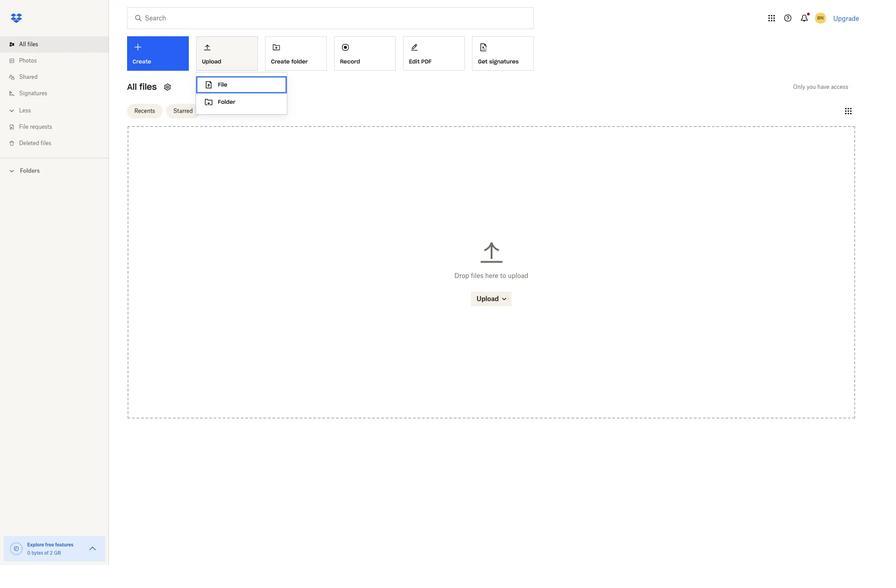 Task type: vqa. For each thing, say whether or not it's contained in the screenshot.
The All to the top
yes



Task type: locate. For each thing, give the bounding box(es) containing it.
all files up photos
[[19, 41, 38, 48]]

signatures
[[490, 58, 519, 65]]

deleted
[[19, 140, 39, 147]]

file requests
[[19, 124, 52, 130]]

files inside 'link'
[[28, 41, 38, 48]]

0 horizontal spatial all files
[[19, 41, 38, 48]]

all up photos
[[19, 41, 26, 48]]

less
[[19, 107, 31, 114]]

0 horizontal spatial all
[[19, 41, 26, 48]]

1 horizontal spatial all
[[127, 82, 137, 92]]

0 vertical spatial file
[[218, 81, 227, 88]]

files up photos
[[28, 41, 38, 48]]

file menu item
[[196, 76, 287, 94]]

upgrade link
[[834, 14, 860, 22]]

1 horizontal spatial all files
[[127, 82, 157, 92]]

dropbox image
[[7, 9, 25, 27]]

2
[[50, 551, 53, 556]]

recents button
[[127, 104, 162, 118]]

only
[[794, 84, 806, 90]]

edit pdf
[[409, 58, 432, 65]]

all
[[19, 41, 26, 48], [127, 82, 137, 92]]

explore
[[27, 543, 44, 548]]

file for file requests
[[19, 124, 28, 130]]

file up folder
[[218, 81, 227, 88]]

0 vertical spatial all files
[[19, 41, 38, 48]]

of
[[44, 551, 49, 556]]

requests
[[30, 124, 52, 130]]

drop
[[455, 272, 469, 280]]

upgrade
[[834, 14, 860, 22]]

free
[[45, 543, 54, 548]]

0 vertical spatial all
[[19, 41, 26, 48]]

folder
[[292, 58, 308, 65]]

all files
[[19, 41, 38, 48], [127, 82, 157, 92]]

bytes
[[32, 551, 43, 556]]

file down less
[[19, 124, 28, 130]]

all files inside 'link'
[[19, 41, 38, 48]]

list
[[0, 31, 109, 158]]

create folder
[[271, 58, 308, 65]]

have
[[818, 84, 830, 90]]

you
[[807, 84, 816, 90]]

file inside menu item
[[218, 81, 227, 88]]

files up the recents
[[139, 82, 157, 92]]

1 horizontal spatial file
[[218, 81, 227, 88]]

all files up the recents
[[127, 82, 157, 92]]

record
[[340, 58, 360, 65]]

edit pdf button
[[403, 36, 465, 71]]

0 horizontal spatial file
[[19, 124, 28, 130]]

files
[[28, 41, 38, 48], [139, 82, 157, 92], [41, 140, 51, 147], [471, 272, 484, 280]]

all files list item
[[0, 36, 109, 53]]

to
[[500, 272, 506, 280]]

1 vertical spatial all
[[127, 82, 137, 92]]

all up the recents
[[127, 82, 137, 92]]

file
[[218, 81, 227, 88], [19, 124, 28, 130]]

1 vertical spatial all files
[[127, 82, 157, 92]]

deleted files link
[[7, 135, 109, 152]]

upload
[[508, 272, 529, 280]]

shared
[[19, 74, 38, 80]]

1 vertical spatial file
[[19, 124, 28, 130]]

all files link
[[7, 36, 109, 53]]

edit
[[409, 58, 420, 65]]

file requests link
[[7, 119, 109, 135]]

files right deleted
[[41, 140, 51, 147]]

file inside list
[[19, 124, 28, 130]]

create
[[271, 58, 290, 65]]



Task type: describe. For each thing, give the bounding box(es) containing it.
quota usage element
[[9, 542, 24, 557]]

here
[[485, 272, 499, 280]]

features
[[55, 543, 74, 548]]

create folder button
[[265, 36, 327, 71]]

upload
[[202, 58, 221, 65]]

shared link
[[7, 69, 109, 85]]

access
[[831, 84, 849, 90]]

less image
[[7, 106, 16, 115]]

get signatures
[[478, 58, 519, 65]]

recents
[[134, 107, 155, 114]]

file for file
[[218, 81, 227, 88]]

folders button
[[0, 164, 109, 178]]

files left here
[[471, 272, 484, 280]]

get
[[478, 58, 488, 65]]

folders
[[20, 168, 40, 174]]

photos
[[19, 57, 37, 64]]

signatures
[[19, 90, 47, 97]]

only you have access
[[794, 84, 849, 90]]

folder
[[218, 99, 236, 105]]

record button
[[334, 36, 396, 71]]

deleted files
[[19, 140, 51, 147]]

photos link
[[7, 53, 109, 69]]

get signatures button
[[472, 36, 534, 71]]

explore free features 0 bytes of 2 gb
[[27, 543, 74, 556]]

starred button
[[166, 104, 200, 118]]

pdf
[[422, 58, 432, 65]]

gb
[[54, 551, 61, 556]]

upload button
[[196, 36, 258, 71]]

drop files here to upload
[[455, 272, 529, 280]]

all inside 'link'
[[19, 41, 26, 48]]

list containing all files
[[0, 31, 109, 158]]

starred
[[173, 107, 193, 114]]

folder menu item
[[196, 94, 287, 111]]

0
[[27, 551, 30, 556]]

signatures link
[[7, 85, 109, 102]]



